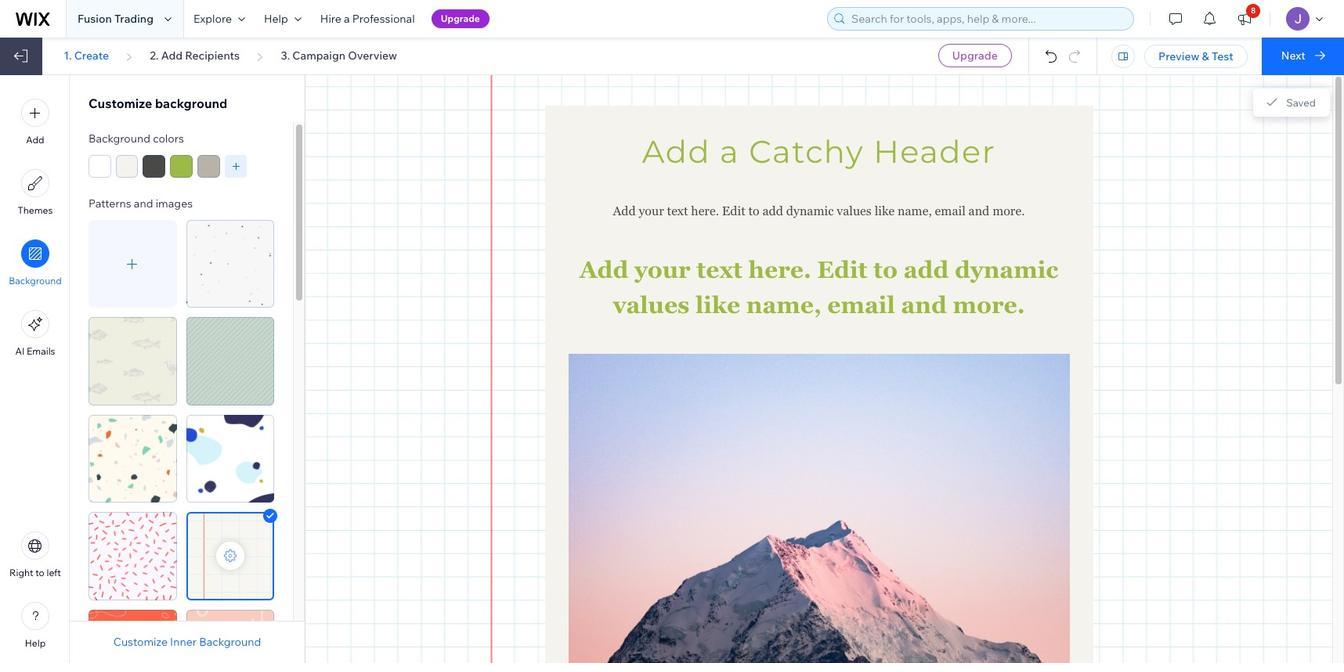 Task type: describe. For each thing, give the bounding box(es) containing it.
next button
[[1262, 38, 1345, 75]]

0 horizontal spatial dynamic
[[787, 204, 834, 219]]

0 horizontal spatial here.
[[691, 204, 719, 219]]

1 vertical spatial to
[[874, 256, 898, 284]]

1 horizontal spatial add
[[904, 256, 949, 284]]

1 horizontal spatial help
[[264, 12, 288, 26]]

images
[[156, 196, 193, 211]]

upgrade for right upgrade button
[[953, 49, 998, 63]]

hire a professional link
[[311, 0, 424, 38]]

3. campaign overview link
[[281, 49, 397, 63]]

background button
[[9, 240, 62, 287]]

0 horizontal spatial like
[[696, 292, 741, 319]]

to inside button
[[35, 567, 44, 579]]

values inside add your text here. edit to add dynamic values like name, email and more.
[[613, 292, 690, 319]]

1.
[[64, 49, 72, 63]]

catchy
[[749, 132, 864, 171]]

customize inner background
[[113, 636, 261, 650]]

add button
[[21, 99, 49, 146]]

campaign
[[293, 49, 346, 63]]

right
[[9, 567, 33, 579]]

3.
[[281, 49, 290, 63]]

overview
[[348, 49, 397, 63]]

explore
[[194, 12, 232, 26]]

preview
[[1159, 49, 1200, 63]]

0 vertical spatial your
[[639, 204, 664, 219]]

name, inside add your text here. edit to add dynamic values like name, email and more.
[[747, 292, 822, 319]]

inner
[[170, 636, 197, 650]]

hire
[[320, 12, 342, 26]]

customize background
[[89, 96, 228, 111]]

header
[[874, 132, 996, 171]]

&
[[1203, 49, 1210, 63]]

background for background colors
[[89, 132, 150, 146]]

1 vertical spatial your
[[635, 256, 691, 284]]

1 horizontal spatial dynamic
[[955, 256, 1059, 284]]

1 horizontal spatial to
[[749, 204, 760, 219]]

themes button
[[18, 169, 53, 216]]

fusion trading
[[78, 12, 154, 26]]

0 vertical spatial email
[[935, 204, 966, 219]]

1 vertical spatial help button
[[21, 603, 49, 650]]

2.
[[150, 49, 159, 63]]

saved
[[1287, 96, 1317, 109]]

1 horizontal spatial upgrade button
[[939, 44, 1012, 67]]



Task type: vqa. For each thing, say whether or not it's contained in the screenshot.
the middle to
yes



Task type: locate. For each thing, give the bounding box(es) containing it.
3. campaign overview
[[281, 49, 397, 63]]

help up 3.
[[264, 12, 288, 26]]

edit
[[722, 204, 746, 219], [818, 256, 868, 284]]

1 vertical spatial email
[[828, 292, 896, 319]]

background colors
[[89, 132, 184, 146]]

ai
[[15, 346, 25, 357]]

test
[[1212, 49, 1234, 63]]

background up 'ai emails' button
[[9, 275, 62, 287]]

fusion
[[78, 12, 112, 26]]

0 vertical spatial customize
[[89, 96, 152, 111]]

help button up 3.
[[255, 0, 311, 38]]

ai emails
[[15, 346, 55, 357]]

0 horizontal spatial to
[[35, 567, 44, 579]]

0 horizontal spatial upgrade
[[441, 13, 480, 24]]

add
[[161, 49, 183, 63], [642, 132, 711, 171], [26, 134, 44, 146], [613, 204, 636, 219], [580, 256, 629, 284]]

upgrade right professional
[[441, 13, 480, 24]]

1 vertical spatial like
[[696, 292, 741, 319]]

0 vertical spatial to
[[749, 204, 760, 219]]

1 horizontal spatial name,
[[898, 204, 932, 219]]

right to left button
[[9, 532, 61, 579]]

1. create link
[[64, 49, 109, 63]]

next
[[1282, 49, 1306, 63]]

patterns and images
[[89, 196, 193, 211]]

2. add recipients link
[[150, 49, 240, 63]]

customize up background colors on the top left
[[89, 96, 152, 111]]

background left colors
[[89, 132, 150, 146]]

0 horizontal spatial edit
[[722, 204, 746, 219]]

1 vertical spatial a
[[720, 132, 740, 171]]

1 horizontal spatial and
[[901, 292, 947, 319]]

professional
[[352, 12, 415, 26]]

background for background
[[9, 275, 62, 287]]

1 vertical spatial add
[[904, 256, 949, 284]]

1 vertical spatial upgrade button
[[939, 44, 1012, 67]]

0 vertical spatial help button
[[255, 0, 311, 38]]

your
[[639, 204, 664, 219], [635, 256, 691, 284]]

0 vertical spatial like
[[875, 204, 895, 219]]

0 vertical spatial add
[[763, 204, 784, 219]]

right to left
[[9, 567, 61, 579]]

0 vertical spatial values
[[837, 204, 872, 219]]

1 horizontal spatial help button
[[255, 0, 311, 38]]

1 horizontal spatial text
[[697, 256, 743, 284]]

0 vertical spatial help
[[264, 12, 288, 26]]

and
[[134, 196, 153, 211], [969, 204, 990, 219], [901, 292, 947, 319]]

a for professional
[[344, 12, 350, 26]]

1 vertical spatial dynamic
[[955, 256, 1059, 284]]

create
[[74, 49, 109, 63]]

like
[[875, 204, 895, 219], [696, 292, 741, 319]]

2 horizontal spatial to
[[874, 256, 898, 284]]

0 vertical spatial name,
[[898, 204, 932, 219]]

add a catchy header
[[642, 132, 996, 171]]

recipients
[[185, 49, 240, 63]]

background
[[155, 96, 228, 111]]

1 vertical spatial upgrade
[[953, 49, 998, 63]]

a
[[344, 12, 350, 26], [720, 132, 740, 171]]

upgrade for topmost upgrade button
[[441, 13, 480, 24]]

upgrade button right professional
[[432, 9, 490, 28]]

customize left inner
[[113, 636, 168, 650]]

2. add recipients
[[150, 49, 240, 63]]

1. create
[[64, 49, 109, 63]]

text
[[667, 204, 688, 219], [697, 256, 743, 284]]

2 vertical spatial background
[[199, 636, 261, 650]]

1 horizontal spatial email
[[935, 204, 966, 219]]

0 horizontal spatial upgrade button
[[432, 9, 490, 28]]

1 vertical spatial name,
[[747, 292, 822, 319]]

2 vertical spatial to
[[35, 567, 44, 579]]

more.
[[993, 204, 1025, 219], [953, 292, 1025, 319]]

1 vertical spatial add your text here. edit to add dynamic values like name, email and more.
[[580, 256, 1065, 319]]

0 vertical spatial dynamic
[[787, 204, 834, 219]]

email inside add your text here. edit to add dynamic values like name, email and more.
[[828, 292, 896, 319]]

1 vertical spatial here.
[[749, 256, 812, 284]]

1 horizontal spatial background
[[89, 132, 150, 146]]

2 horizontal spatial background
[[199, 636, 261, 650]]

0 vertical spatial upgrade button
[[432, 9, 490, 28]]

ai emails button
[[15, 310, 55, 357]]

1 horizontal spatial like
[[875, 204, 895, 219]]

0 vertical spatial a
[[344, 12, 350, 26]]

Search for tools, apps, help & more... field
[[847, 8, 1129, 30]]

here.
[[691, 204, 719, 219], [749, 256, 812, 284]]

a left catchy
[[720, 132, 740, 171]]

0 vertical spatial text
[[667, 204, 688, 219]]

1 horizontal spatial here.
[[749, 256, 812, 284]]

1 vertical spatial help
[[25, 638, 46, 650]]

upgrade
[[441, 13, 480, 24], [953, 49, 998, 63]]

a for catchy
[[720, 132, 740, 171]]

customize inner background button
[[113, 636, 261, 650]]

preview & test
[[1159, 49, 1234, 63]]

0 vertical spatial upgrade
[[441, 13, 480, 24]]

8
[[1251, 5, 1256, 16]]

customize for customize background
[[89, 96, 152, 111]]

0 horizontal spatial background
[[9, 275, 62, 287]]

add
[[763, 204, 784, 219], [904, 256, 949, 284]]

0 horizontal spatial email
[[828, 292, 896, 319]]

1 vertical spatial text
[[697, 256, 743, 284]]

0 horizontal spatial help button
[[21, 603, 49, 650]]

0 horizontal spatial add
[[763, 204, 784, 219]]

help
[[264, 12, 288, 26], [25, 638, 46, 650]]

help button down right to left
[[21, 603, 49, 650]]

0 horizontal spatial text
[[667, 204, 688, 219]]

1 horizontal spatial values
[[837, 204, 872, 219]]

themes
[[18, 205, 53, 216]]

0 vertical spatial more.
[[993, 204, 1025, 219]]

add your text here. edit to add dynamic values like name, email and more.
[[613, 204, 1025, 219], [580, 256, 1065, 319]]

dynamic
[[787, 204, 834, 219], [955, 256, 1059, 284]]

upgrade down search for tools, apps, help & more... field on the right of page
[[953, 49, 998, 63]]

name,
[[898, 204, 932, 219], [747, 292, 822, 319]]

hire a professional
[[320, 12, 415, 26]]

0 vertical spatial add your text here. edit to add dynamic values like name, email and more.
[[613, 204, 1025, 219]]

2 horizontal spatial and
[[969, 204, 990, 219]]

0 horizontal spatial name,
[[747, 292, 822, 319]]

1 vertical spatial edit
[[818, 256, 868, 284]]

upgrade button
[[432, 9, 490, 28], [939, 44, 1012, 67]]

background
[[89, 132, 150, 146], [9, 275, 62, 287], [199, 636, 261, 650]]

0 vertical spatial here.
[[691, 204, 719, 219]]

customize
[[89, 96, 152, 111], [113, 636, 168, 650]]

background right inner
[[199, 636, 261, 650]]

1 vertical spatial background
[[9, 275, 62, 287]]

0 vertical spatial background
[[89, 132, 150, 146]]

help down right to left
[[25, 638, 46, 650]]

1 horizontal spatial a
[[720, 132, 740, 171]]

1 horizontal spatial upgrade
[[953, 49, 998, 63]]

emails
[[27, 346, 55, 357]]

add inside add your text here. edit to add dynamic values like name, email and more.
[[580, 256, 629, 284]]

patterns
[[89, 196, 131, 211]]

0 horizontal spatial and
[[134, 196, 153, 211]]

0 vertical spatial edit
[[722, 204, 746, 219]]

0 horizontal spatial a
[[344, 12, 350, 26]]

email
[[935, 204, 966, 219], [828, 292, 896, 319]]

values
[[837, 204, 872, 219], [613, 292, 690, 319]]

to
[[749, 204, 760, 219], [874, 256, 898, 284], [35, 567, 44, 579]]

help button
[[255, 0, 311, 38], [21, 603, 49, 650]]

add inside button
[[26, 134, 44, 146]]

0 horizontal spatial values
[[613, 292, 690, 319]]

1 vertical spatial customize
[[113, 636, 168, 650]]

1 horizontal spatial edit
[[818, 256, 868, 284]]

a right hire at the left
[[344, 12, 350, 26]]

colors
[[153, 132, 184, 146]]

customize for customize inner background
[[113, 636, 168, 650]]

left
[[47, 567, 61, 579]]

trading
[[114, 12, 154, 26]]

here. inside add your text here. edit to add dynamic values like name, email and more.
[[749, 256, 812, 284]]

8 button
[[1228, 0, 1262, 38]]

0 horizontal spatial help
[[25, 638, 46, 650]]

upgrade button down search for tools, apps, help & more... field on the right of page
[[939, 44, 1012, 67]]

1 vertical spatial more.
[[953, 292, 1025, 319]]

1 vertical spatial values
[[613, 292, 690, 319]]

preview & test button
[[1145, 45, 1248, 68]]



